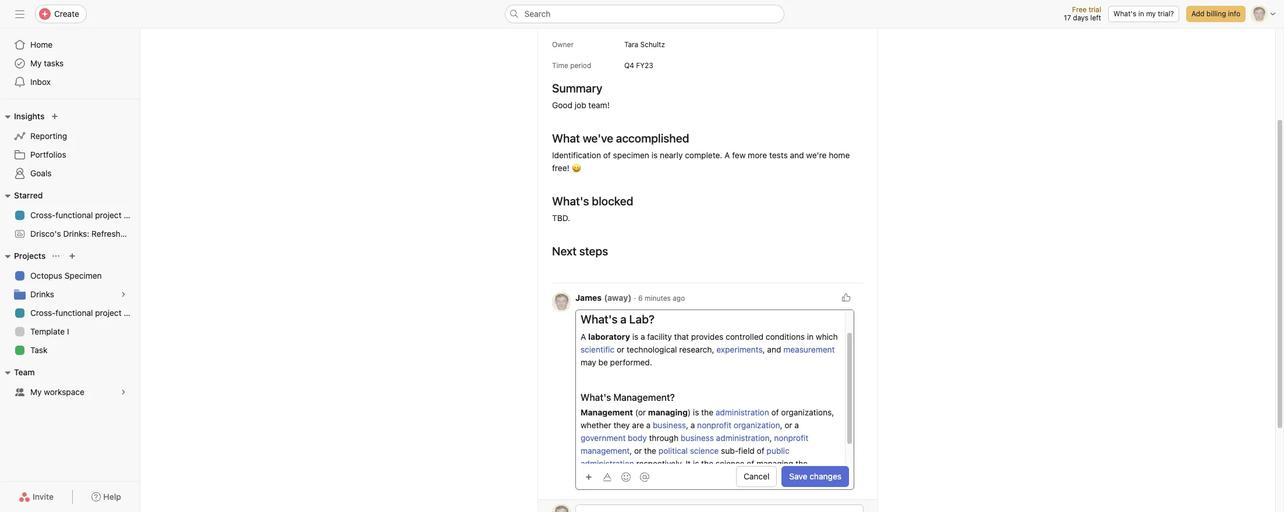 Task type: vqa. For each thing, say whether or not it's contained in the screenshot.
Drisco's Drinks: Refreshment Recommendation link
yes



Task type: describe. For each thing, give the bounding box(es) containing it.
businesses,
[[630, 472, 675, 482]]

0 vertical spatial business
[[653, 421, 686, 431]]

tbd.
[[552, 213, 571, 223]]

goals link
[[7, 164, 133, 183]]

what's for what's management?
[[581, 393, 611, 403]]

period
[[571, 61, 592, 70]]

projects element
[[0, 246, 140, 362]]

my workspace
[[30, 388, 84, 397]]

plan for second cross-functional project plan link from the bottom
[[124, 210, 140, 220]]

global element
[[0, 29, 140, 98]]

of inside of organizations, whether they are a
[[772, 408, 779, 418]]

administration inside the business , a nonprofit organization , or a government body through business administration ,
[[717, 434, 770, 443]]

nearly
[[660, 150, 683, 160]]

controlled
[[726, 332, 764, 342]]

measurement
[[784, 345, 835, 355]]

of right field
[[757, 446, 765, 456]]

edit comment document
[[576, 287, 846, 484]]

may be performed.
[[581, 345, 838, 368]]

science for political
[[690, 446, 719, 456]]

of inside identification of specimen is nearly complete. a few more tests and we're home free!
[[604, 150, 611, 160]]

free!
[[552, 163, 570, 173]]

a down the organizations, at the bottom right of the page
[[795, 421, 800, 431]]

what's a lab?
[[581, 313, 655, 326]]

portfolios
[[30, 150, 66, 160]]

a down )
[[691, 421, 695, 431]]

time
[[552, 61, 569, 70]]

public
[[767, 446, 790, 456]]

invite
[[33, 492, 54, 502]]

template i link
[[7, 323, 133, 341]]

save
[[790, 472, 808, 482]]

a laboratory is a facility that provides controlled conditions in which scientific or technological research, experiments , and measurement
[[581, 332, 841, 355]]

reporting
[[30, 131, 67, 141]]

what's management?
[[581, 393, 675, 403]]

and inside identification of specimen is nearly complete. a few more tests and we're home free!
[[790, 150, 805, 160]]

of organizations, whether they are a
[[581, 408, 837, 431]]

see details, drinks image
[[120, 291, 127, 298]]

the right )
[[702, 408, 714, 418]]

formatting image
[[603, 473, 612, 482]]

insights
[[14, 111, 45, 121]]

octopus specimen link
[[7, 267, 133, 286]]

0 likes. click to like this task image
[[842, 293, 851, 302]]

are
[[633, 421, 644, 431]]

show options, current sort, top image
[[53, 253, 60, 260]]

starred
[[14, 191, 43, 200]]

organization
[[734, 421, 781, 431]]

starred element
[[0, 185, 208, 246]]

portfolios link
[[7, 146, 133, 164]]

functional for second cross-functional project plan link from the bottom
[[56, 210, 93, 220]]

we've accomplished
[[583, 132, 690, 145]]

cross- for second cross-functional project plan link from the bottom
[[30, 210, 56, 220]]

template
[[30, 327, 65, 337]]

my for my tasks
[[30, 58, 42, 68]]

conditions
[[766, 332, 805, 342]]

team!
[[589, 100, 610, 110]]

what's in my trial? button
[[1109, 6, 1180, 22]]

)
[[688, 408, 691, 418]]

create
[[54, 9, 79, 19]]

teams element
[[0, 362, 140, 404]]

cross- for 2nd cross-functional project plan link from the top
[[30, 308, 56, 318]]

invite button
[[11, 487, 61, 508]]

nonprofit inside the business , a nonprofit organization , or a government body through business administration ,
[[698, 421, 732, 431]]

nonprofit inside nonprofit management
[[775, 434, 809, 443]]

workspace
[[44, 388, 84, 397]]

is inside identification of specimen is nearly complete. a few more tests and we're home free!
[[652, 150, 658, 160]]

body
[[628, 434, 647, 443]]

is inside the respectively. it is the science of managing the resources of businesses, governments, and other organizations.
[[693, 459, 700, 469]]

be
[[599, 358, 608, 368]]

insert an object image
[[586, 474, 593, 481]]

trial
[[1089, 5, 1102, 14]]

james
[[576, 293, 602, 303]]

team
[[14, 368, 35, 378]]

business administration link
[[681, 434, 770, 443]]

my workspace link
[[7, 383, 133, 402]]

is right )
[[693, 408, 700, 418]]

owner
[[552, 40, 574, 49]]

other
[[747, 472, 767, 482]]

starred button
[[0, 189, 43, 203]]

or inside the business , a nonprofit organization , or a government body through business administration ,
[[785, 421, 793, 431]]

whether
[[581, 421, 612, 431]]

management
[[581, 446, 630, 456]]

what's for what's in my trial?
[[1114, 9, 1137, 18]]

which
[[816, 332, 838, 342]]

next steps
[[552, 245, 609, 258]]

public administration
[[581, 446, 792, 469]]

experiments link
[[717, 345, 763, 355]]

complete.
[[685, 150, 723, 160]]

summary good job team!
[[552, 82, 610, 110]]

james link
[[576, 293, 602, 303]]

at mention image
[[640, 473, 650, 482]]

managing inside the respectively. it is the science of managing the resources of businesses, governments, and other organizations.
[[757, 459, 794, 469]]

ja button
[[552, 293, 571, 312]]

2 cross-functional project plan link from the top
[[7, 304, 140, 323]]

identification of specimen is nearly complete. a few more tests and we're home free!
[[552, 150, 853, 173]]

progress
[[552, 19, 582, 28]]

0 vertical spatial managing
[[649, 408, 688, 418]]

and inside the respectively. it is the science of managing the resources of businesses, governments, and other organizations.
[[730, 472, 745, 482]]

octopus specimen
[[30, 271, 102, 281]]

add
[[1192, 9, 1205, 18]]

add billing info
[[1192, 9, 1241, 18]]

drisco's
[[30, 229, 61, 239]]

functional for 2nd cross-functional project plan link from the top
[[56, 308, 93, 318]]

emoji image
[[622, 473, 631, 482]]

in inside a laboratory is a facility that provides controlled conditions in which scientific or technological research, experiments , and measurement
[[808, 332, 814, 342]]

tests
[[770, 150, 788, 160]]

science for the
[[716, 459, 745, 469]]

new image
[[51, 113, 58, 120]]

laboratory
[[589, 332, 631, 342]]

or inside a laboratory is a facility that provides controlled conditions in which scientific or technological research, experiments , and measurement
[[617, 345, 625, 355]]

what
[[552, 132, 580, 145]]

octopus
[[30, 271, 62, 281]]

plan for 2nd cross-functional project plan link from the top
[[124, 308, 140, 318]]

respectively. it is the science of managing the resources of businesses, governments, and other organizations.
[[581, 459, 822, 482]]

project for 2nd cross-functional project plan link from the top
[[95, 308, 122, 318]]

tara schultz
[[625, 40, 665, 49]]

administration link
[[716, 408, 770, 418]]

performed.
[[610, 358, 653, 368]]

of down field
[[747, 459, 755, 469]]



Task type: locate. For each thing, give the bounding box(es) containing it.
1 horizontal spatial a
[[725, 150, 730, 160]]

1 horizontal spatial in
[[1139, 9, 1145, 18]]

a up scientific link
[[581, 332, 586, 342]]

a left few
[[725, 150, 730, 160]]

a
[[621, 313, 627, 326], [641, 332, 645, 342], [647, 421, 651, 431], [691, 421, 695, 431], [795, 421, 800, 431]]

1 horizontal spatial managing
[[757, 459, 794, 469]]

nonprofit
[[698, 421, 732, 431], [775, 434, 809, 443]]

time period
[[552, 61, 592, 70]]

fy23
[[637, 61, 654, 70]]

see details, my workspace image
[[120, 389, 127, 396]]

1 vertical spatial nonprofit
[[775, 434, 809, 443]]

or down the organizations, at the bottom right of the page
[[785, 421, 793, 431]]

1 vertical spatial business
[[681, 434, 714, 443]]

that
[[675, 332, 689, 342]]

a inside a laboratory is a facility that provides controlled conditions in which scientific or technological research, experiments , and measurement
[[581, 332, 586, 342]]

0 horizontal spatial nonprofit
[[698, 421, 732, 431]]

or up performed.
[[617, 345, 625, 355]]

0 vertical spatial nonprofit
[[698, 421, 732, 431]]

science inside the respectively. it is the science of managing the resources of businesses, governments, and other organizations.
[[716, 459, 745, 469]]

what's inside button
[[1114, 9, 1137, 18]]

2 functional from the top
[[56, 308, 93, 318]]

1 vertical spatial and
[[768, 345, 782, 355]]

functional inside projects element
[[56, 308, 93, 318]]

drisco's drinks: refreshment recommendation link
[[7, 225, 208, 244]]

search list box
[[505, 5, 785, 23]]

the up save
[[796, 459, 808, 469]]

is down lab? on the bottom of page
[[633, 332, 639, 342]]

1 vertical spatial a
[[581, 332, 586, 342]]

1 vertical spatial science
[[716, 459, 745, 469]]

field
[[739, 446, 755, 456]]

hide sidebar image
[[15, 9, 24, 19]]

0 vertical spatial plan
[[124, 210, 140, 220]]

cross- inside starred element
[[30, 210, 56, 220]]

managing up business link
[[649, 408, 688, 418]]

info
[[1229, 9, 1241, 18]]

1 vertical spatial cross-functional project plan link
[[7, 304, 140, 323]]

and inside a laboratory is a facility that provides controlled conditions in which scientific or technological research, experiments , and measurement
[[768, 345, 782, 355]]

1 vertical spatial administration
[[717, 434, 770, 443]]

projects button
[[0, 249, 46, 263]]

home
[[829, 150, 850, 160]]

and right tests
[[790, 150, 805, 160]]

days
[[1074, 13, 1089, 22]]

and down conditions
[[768, 345, 782, 355]]

1 vertical spatial managing
[[757, 459, 794, 469]]

1 cross-functional project plan link from the top
[[7, 206, 140, 225]]

1 vertical spatial or
[[785, 421, 793, 431]]

2 project from the top
[[95, 308, 122, 318]]

0 vertical spatial science
[[690, 446, 719, 456]]

cross- up drisco's
[[30, 210, 56, 220]]

in inside button
[[1139, 9, 1145, 18]]

in
[[1139, 9, 1145, 18], [808, 332, 814, 342]]

is left nearly
[[652, 150, 658, 160]]

1 my from the top
[[30, 58, 42, 68]]

nonprofit up business administration link
[[698, 421, 732, 431]]

0 vertical spatial or
[[617, 345, 625, 355]]

save changes button
[[782, 467, 850, 488]]

functional down drinks link
[[56, 308, 93, 318]]

the up respectively. at the bottom of the page
[[645, 446, 657, 456]]

2 cross- from the top
[[30, 308, 56, 318]]

insights element
[[0, 106, 140, 185]]

inbox
[[30, 77, 51, 87]]

or down body
[[635, 446, 642, 456]]

2 my from the top
[[30, 388, 42, 397]]

business down management (or managing ) is the administration
[[653, 421, 686, 431]]

what's
[[1114, 9, 1137, 18], [581, 313, 618, 326], [581, 393, 611, 403]]

inbox link
[[7, 73, 133, 91]]

1 vertical spatial what's
[[581, 313, 618, 326]]

what's in my trial?
[[1114, 9, 1175, 18]]

,
[[763, 345, 766, 355], [686, 421, 689, 431], [781, 421, 783, 431], [770, 434, 772, 443], [630, 446, 632, 456]]

insights button
[[0, 110, 45, 124]]

administration up nonprofit organization link
[[716, 408, 770, 418]]

cross-functional project plan inside starred element
[[30, 210, 140, 220]]

my down team
[[30, 388, 42, 397]]

the up governments,
[[702, 459, 714, 469]]

0 vertical spatial my
[[30, 58, 42, 68]]

it
[[686, 459, 691, 469]]

functional inside starred element
[[56, 210, 93, 220]]

save changes
[[790, 472, 842, 482]]

of down what we've accomplished
[[604, 150, 611, 160]]

, inside a laboratory is a facility that provides controlled conditions in which scientific or technological research, experiments , and measurement
[[763, 345, 766, 355]]

0 vertical spatial in
[[1139, 9, 1145, 18]]

new project or portfolio image
[[69, 253, 76, 260]]

what's blocked tbd.
[[552, 195, 634, 223]]

technological
[[627, 345, 677, 355]]

a up technological on the bottom of the page
[[641, 332, 645, 342]]

james (away) · 6 minutes ago
[[576, 293, 685, 303]]

plan
[[124, 210, 140, 220], [124, 308, 140, 318]]

and
[[790, 150, 805, 160], [768, 345, 782, 355], [730, 472, 745, 482]]

political
[[659, 446, 688, 456]]

is inside a laboratory is a facility that provides controlled conditions in which scientific or technological research, experiments , and measurement
[[633, 332, 639, 342]]

plan up drisco's drinks: refreshment recommendation
[[124, 210, 140, 220]]

cancel
[[744, 472, 770, 482]]

administration up field
[[717, 434, 770, 443]]

0 vertical spatial functional
[[56, 210, 93, 220]]

1 vertical spatial cross-
[[30, 308, 56, 318]]

0 vertical spatial project
[[95, 210, 122, 220]]

😀 image
[[572, 164, 581, 173]]

1 vertical spatial functional
[[56, 308, 93, 318]]

may
[[581, 358, 597, 368]]

trial?
[[1159, 9, 1175, 18]]

home link
[[7, 36, 133, 54]]

changes
[[810, 472, 842, 482]]

help
[[103, 492, 121, 502]]

my for my workspace
[[30, 388, 42, 397]]

organizations.
[[769, 472, 822, 482]]

2 plan from the top
[[124, 308, 140, 318]]

1 plan from the top
[[124, 210, 140, 220]]

free
[[1073, 5, 1087, 14]]

left
[[1091, 13, 1102, 22]]

2 vertical spatial and
[[730, 472, 745, 482]]

administration inside public administration
[[581, 459, 635, 469]]

1 cross- from the top
[[30, 210, 56, 220]]

nonprofit management
[[581, 434, 811, 456]]

project inside starred element
[[95, 210, 122, 220]]

2 horizontal spatial or
[[785, 421, 793, 431]]

template i
[[30, 327, 69, 337]]

managing down public
[[757, 459, 794, 469]]

0 vertical spatial cross-
[[30, 210, 56, 220]]

2 vertical spatial what's
[[581, 393, 611, 403]]

cross-functional project plan link up i
[[7, 304, 140, 323]]

what's left my
[[1114, 9, 1137, 18]]

what's up the laboratory
[[581, 313, 618, 326]]

0 vertical spatial cross-functional project plan link
[[7, 206, 140, 225]]

of right formatting icon
[[620, 472, 628, 482]]

cross-functional project plan
[[30, 210, 140, 220], [30, 308, 140, 318]]

2 horizontal spatial and
[[790, 150, 805, 160]]

business link
[[653, 421, 686, 431]]

scientific link
[[581, 345, 615, 355]]

a right are
[[647, 421, 651, 431]]

summary
[[552, 82, 603, 95]]

project for second cross-functional project plan link from the bottom
[[95, 210, 122, 220]]

job
[[575, 100, 587, 110]]

6
[[639, 294, 643, 303]]

managing
[[649, 408, 688, 418], [757, 459, 794, 469]]

1 horizontal spatial and
[[768, 345, 782, 355]]

cross-functional project plan for second cross-functional project plan link from the bottom
[[30, 210, 140, 220]]

or
[[617, 345, 625, 355], [785, 421, 793, 431], [635, 446, 642, 456]]

0 vertical spatial administration
[[716, 408, 770, 418]]

cross-functional project plan down drinks link
[[30, 308, 140, 318]]

what's for what's a lab?
[[581, 313, 618, 326]]

in left my
[[1139, 9, 1145, 18]]

cross-functional project plan link
[[7, 206, 140, 225], [7, 304, 140, 323]]

project
[[95, 210, 122, 220], [95, 308, 122, 318]]

0 vertical spatial a
[[725, 150, 730, 160]]

0 vertical spatial what's
[[1114, 9, 1137, 18]]

a left lab? on the bottom of page
[[621, 313, 627, 326]]

2 cross-functional project plan from the top
[[30, 308, 140, 318]]

tara
[[625, 40, 639, 49]]

schultz
[[641, 40, 665, 49]]

projects
[[14, 251, 46, 261]]

is
[[652, 150, 658, 160], [633, 332, 639, 342], [693, 408, 700, 418], [693, 459, 700, 469]]

a inside of organizations, whether they are a
[[647, 421, 651, 431]]

1 vertical spatial in
[[808, 332, 814, 342]]

administration down 'management'
[[581, 459, 635, 469]]

1 functional from the top
[[56, 210, 93, 220]]

1 cross-functional project plan from the top
[[30, 210, 140, 220]]

government body link
[[581, 434, 647, 443]]

toolbar
[[581, 469, 656, 486]]

0 horizontal spatial or
[[617, 345, 625, 355]]

my inside "link"
[[30, 58, 42, 68]]

(away)
[[604, 293, 632, 303]]

a
[[725, 150, 730, 160], [581, 332, 586, 342]]

specimen
[[65, 271, 102, 281]]

·
[[634, 293, 636, 303]]

0 horizontal spatial managing
[[649, 408, 688, 418]]

plan inside starred element
[[124, 210, 140, 220]]

a inside identification of specimen is nearly complete. a few more tests and we're home free!
[[725, 150, 730, 160]]

0 horizontal spatial in
[[808, 332, 814, 342]]

1 horizontal spatial or
[[635, 446, 642, 456]]

plan down see details, drinks icon
[[124, 308, 140, 318]]

management
[[581, 408, 633, 418]]

help button
[[84, 487, 129, 508]]

billing
[[1207, 9, 1227, 18]]

functional up drinks:
[[56, 210, 93, 220]]

my left tasks
[[30, 58, 42, 68]]

a inside a laboratory is a facility that provides controlled conditions in which scientific or technological research, experiments , and measurement
[[641, 332, 645, 342]]

0 vertical spatial cross-functional project plan
[[30, 210, 140, 220]]

cross- down drinks
[[30, 308, 56, 318]]

1 vertical spatial my
[[30, 388, 42, 397]]

0 horizontal spatial a
[[581, 332, 586, 342]]

cross-functional project plan for 2nd cross-functional project plan link from the top
[[30, 308, 140, 318]]

respectively.
[[637, 459, 684, 469]]

what's up management
[[581, 393, 611, 403]]

1 vertical spatial cross-functional project plan
[[30, 308, 140, 318]]

cross- inside projects element
[[30, 308, 56, 318]]

2 vertical spatial administration
[[581, 459, 635, 469]]

and left other
[[730, 472, 745, 482]]

scientific
[[581, 345, 615, 355]]

project up drisco's drinks: refreshment recommendation link
[[95, 210, 122, 220]]

tasks
[[44, 58, 64, 68]]

research,
[[680, 345, 715, 355]]

nonprofit up public
[[775, 434, 809, 443]]

public administration link
[[581, 446, 792, 469]]

0 vertical spatial and
[[790, 150, 805, 160]]

drisco's drinks: refreshment recommendation
[[30, 229, 208, 239]]

my inside teams element
[[30, 388, 42, 397]]

(or
[[636, 408, 646, 418]]

refreshment
[[92, 229, 140, 239]]

q4
[[625, 61, 635, 70]]

administration
[[716, 408, 770, 418], [717, 434, 770, 443], [581, 459, 635, 469]]

1 vertical spatial plan
[[124, 308, 140, 318]]

is right it
[[693, 459, 700, 469]]

1 project from the top
[[95, 210, 122, 220]]

cross-functional project plan link up drinks:
[[7, 206, 140, 225]]

management (or managing ) is the administration
[[581, 408, 770, 418]]

ago
[[673, 294, 685, 303]]

1 horizontal spatial nonprofit
[[775, 434, 809, 443]]

cross-functional project plan inside projects element
[[30, 308, 140, 318]]

0 horizontal spatial and
[[730, 472, 745, 482]]

governments,
[[677, 472, 728, 482]]

2 vertical spatial or
[[635, 446, 642, 456]]

plan inside projects element
[[124, 308, 140, 318]]

cross-functional project plan up drinks:
[[30, 210, 140, 220]]

resources
[[581, 472, 618, 482]]

project down see details, drinks icon
[[95, 308, 122, 318]]

my
[[30, 58, 42, 68], [30, 388, 42, 397]]

business up , or the political science sub-field of
[[681, 434, 714, 443]]

1 vertical spatial project
[[95, 308, 122, 318]]

in up measurement
[[808, 332, 814, 342]]

team button
[[0, 366, 35, 380]]

task
[[30, 346, 47, 355]]

of up organization at the right bottom of page
[[772, 408, 779, 418]]



